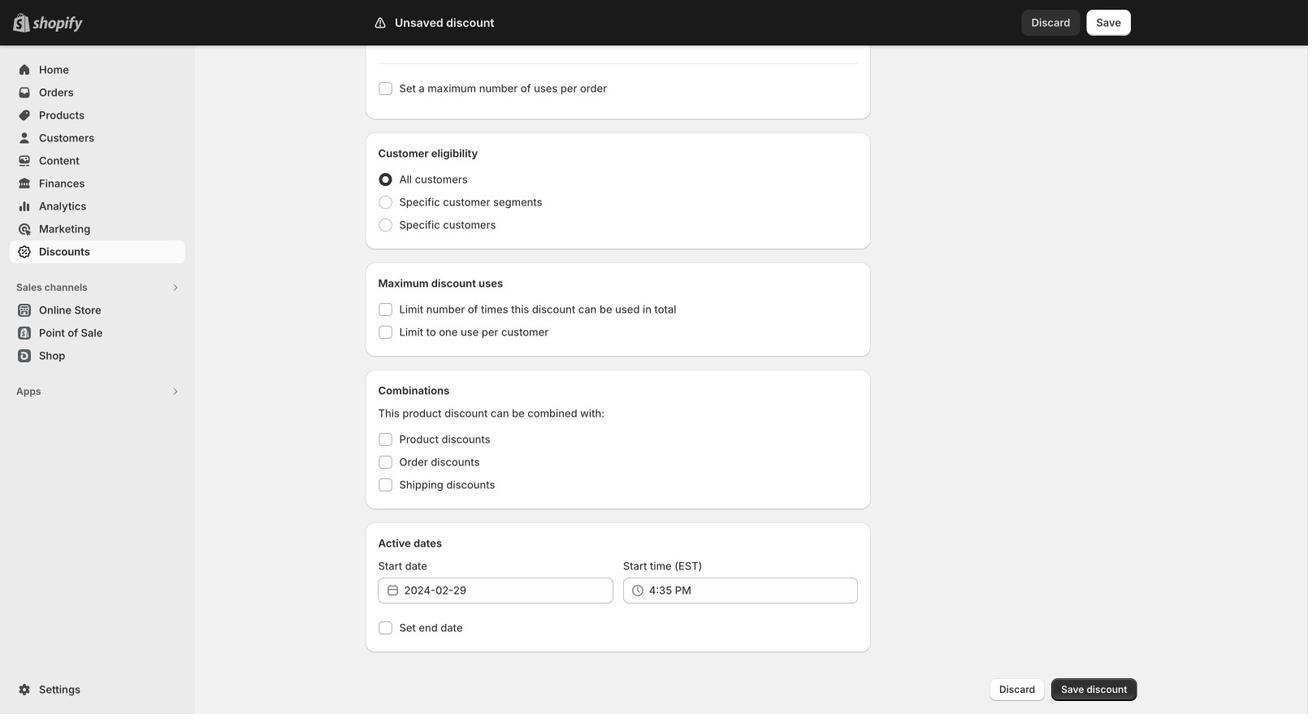 Task type: describe. For each thing, give the bounding box(es) containing it.
YYYY-MM-DD text field
[[404, 578, 613, 604]]



Task type: locate. For each thing, give the bounding box(es) containing it.
shopify image
[[33, 16, 83, 32]]

Enter time text field
[[649, 578, 858, 604]]



Task type: vqa. For each thing, say whether or not it's contained in the screenshot.
MY STORE "image"
no



